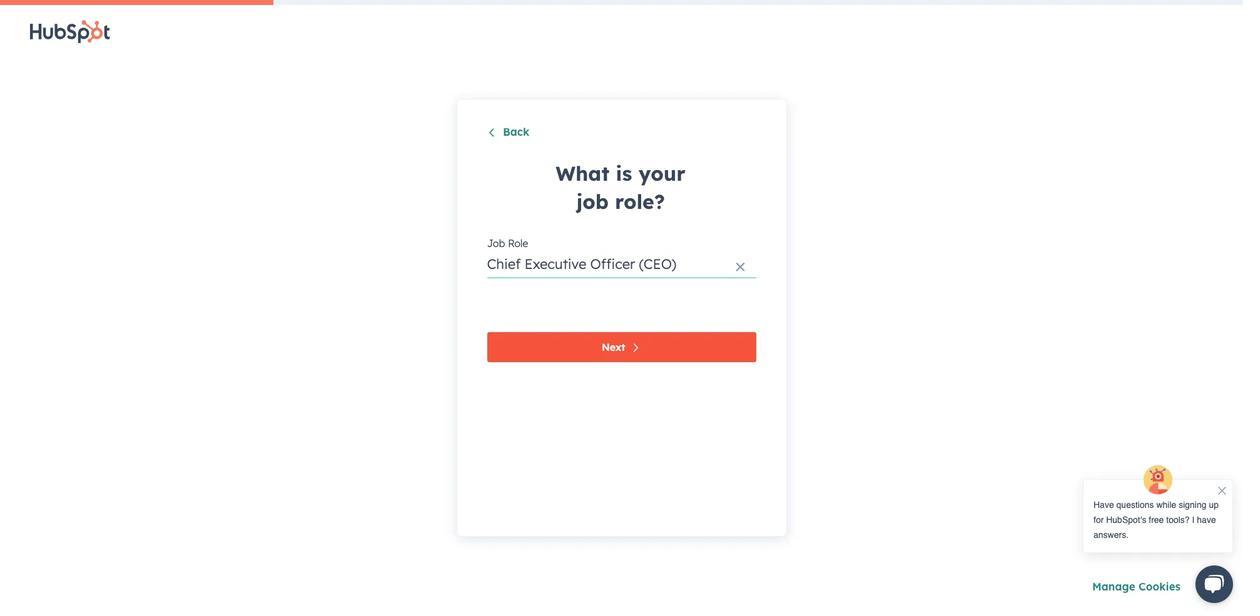 Task type: vqa. For each thing, say whether or not it's contained in the screenshot.
Actions
no



Task type: locate. For each thing, give the bounding box(es) containing it.
clear input image
[[736, 263, 746, 273]]

manage cookies link
[[1093, 580, 1181, 593]]

what
[[556, 161, 610, 186]]

cookies
[[1139, 580, 1181, 593]]

job role
[[487, 237, 528, 250]]

step 2 of 8 progress bar
[[0, 0, 274, 5]]

chat widget region
[[1071, 464, 1244, 613]]

Search search field
[[487, 254, 756, 279]]

hubspot image
[[30, 20, 110, 43]]



Task type: describe. For each thing, give the bounding box(es) containing it.
manage
[[1093, 580, 1136, 593]]

manage cookies
[[1093, 580, 1181, 593]]

what is your job role?
[[556, 161, 686, 214]]

next button
[[487, 333, 756, 363]]

job
[[577, 189, 609, 214]]

role
[[508, 237, 528, 250]]

is
[[616, 161, 632, 186]]

back
[[503, 125, 530, 139]]

your
[[639, 161, 686, 186]]

role?
[[615, 189, 665, 214]]

back button
[[487, 125, 530, 141]]

job
[[487, 237, 505, 250]]

next
[[602, 341, 626, 354]]



